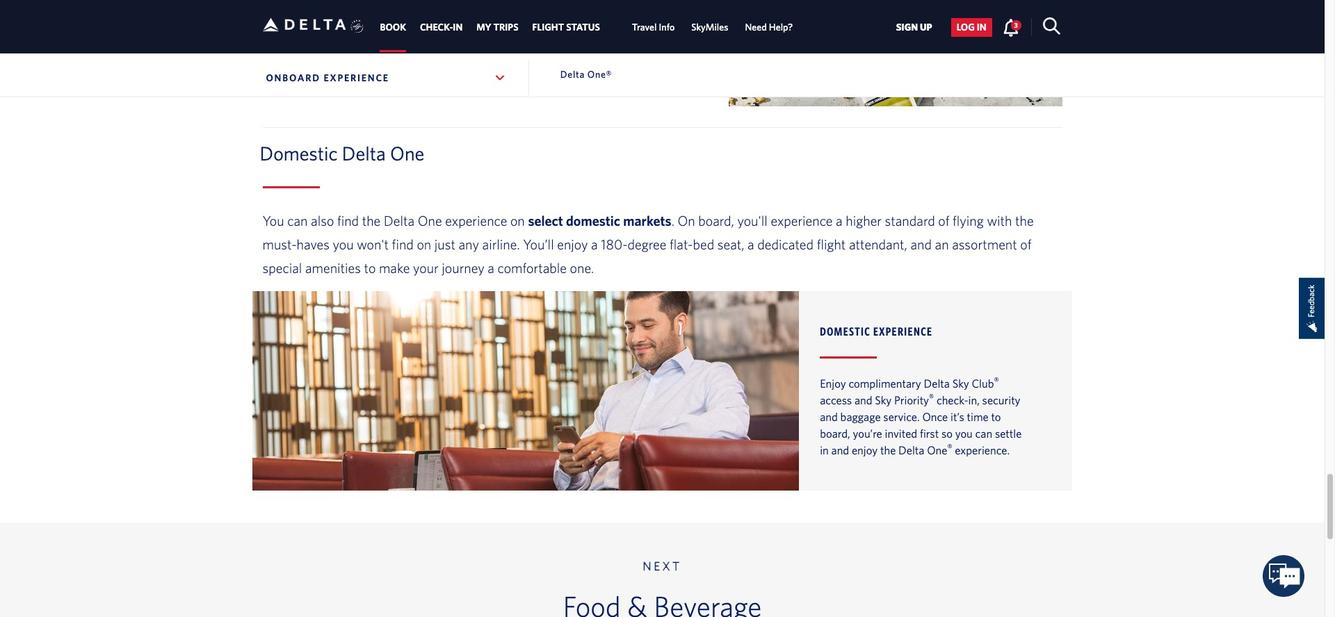 Task type: vqa. For each thing, say whether or not it's contained in the screenshot.
Experience inside Domestic Delta One main content
yes



Task type: describe. For each thing, give the bounding box(es) containing it.
enjoy complimentary delta sky club ®
[[820, 375, 999, 390]]

180-
[[601, 236, 628, 252]]

3 link
[[1003, 18, 1021, 36]]

you
[[263, 213, 284, 229]]

® inside enjoy complimentary delta sky club ®
[[994, 375, 999, 385]]

won't
[[357, 236, 389, 252]]

travel
[[632, 22, 657, 33]]

trips
[[493, 22, 519, 33]]

must-
[[263, 236, 297, 252]]

a left higher
[[836, 213, 843, 229]]

check-in, security and baggage service. once it's time to board, you're invited first so you can settle in and enjoy the delta one
[[820, 394, 1022, 457]]

priority
[[894, 394, 929, 407]]

you inside the . on board, you'll experience a higher standard of flying with the must-haves you won't find on just any airline. you'll enjoy a 180-degree flat-bed seat, a dedicated flight attendant, and an assortment of special amenities to make your journey a comfortable one.
[[333, 236, 354, 252]]

in,
[[968, 394, 980, 407]]

onboard experience button
[[263, 61, 510, 95]]

delta one dining details link
[[263, 24, 485, 69]]

need
[[745, 22, 767, 33]]

message us image
[[1263, 556, 1305, 598]]

help?
[[769, 22, 793, 33]]

sky inside the access and sky priority ®
[[875, 394, 892, 407]]

sign up
[[896, 22, 932, 33]]

experience for onboard experience
[[324, 72, 389, 83]]

a down airline.
[[488, 260, 494, 276]]

you'll
[[737, 213, 768, 229]]

one
[[330, 41, 356, 53]]

on inside the . on board, you'll experience a higher standard of flying with the must-haves you won't find on just any airline. you'll enjoy a 180-degree flat-bed seat, a dedicated flight attendant, and an assortment of special amenities to make your journey a comfortable one.
[[417, 236, 431, 252]]

delta one dining details
[[289, 41, 459, 53]]

special
[[263, 260, 302, 276]]

settle
[[995, 427, 1022, 440]]

need help? link
[[745, 15, 793, 40]]

1 horizontal spatial of
[[1020, 236, 1032, 252]]

0 vertical spatial find
[[337, 213, 359, 229]]

assortment
[[952, 236, 1017, 252]]

travel info link
[[632, 15, 675, 40]]

next
[[643, 559, 682, 574]]

domestic delta one main content
[[0, 0, 1325, 523]]

amenities
[[305, 260, 361, 276]]

and down baggage
[[831, 444, 849, 457]]

my trips
[[477, 22, 519, 33]]

domestic
[[566, 213, 620, 229]]

so
[[942, 427, 953, 440]]

time
[[967, 410, 989, 423]]

on
[[678, 213, 695, 229]]

any
[[459, 236, 479, 252]]

domestic delta one
[[260, 142, 424, 165]]

. on board, you'll experience a higher standard of flying with the must-haves you won't find on just any airline. you'll enjoy a 180-degree flat-bed seat, a dedicated flight attendant, and an assortment of special amenities to make your journey a comfortable one.
[[263, 213, 1034, 276]]

bed
[[693, 236, 714, 252]]

flat-
[[670, 236, 693, 252]]

status
[[566, 22, 600, 33]]

it's
[[951, 410, 964, 423]]

® experience.
[[947, 442, 1010, 457]]

a left 180-
[[591, 236, 598, 252]]

in
[[453, 22, 463, 33]]

log
[[957, 22, 975, 33]]

enjoy
[[820, 377, 846, 390]]

in inside button
[[977, 22, 987, 33]]

0 vertical spatial of
[[938, 213, 950, 229]]

enjoy inside the . on board, you'll experience a higher standard of flying with the must-haves you won't find on just any airline. you'll enjoy a 180-degree flat-bed seat, a dedicated flight attendant, and an assortment of special amenities to make your journey a comfortable one.
[[557, 236, 588, 252]]

dining
[[360, 41, 405, 53]]

3
[[1014, 21, 1018, 29]]

flight status
[[532, 22, 600, 33]]

skyteam image
[[350, 5, 364, 48]]

to inside check-in, security and baggage service. once it's time to board, you're invited first so you can settle in and enjoy the delta one
[[991, 410, 1001, 423]]

travel info
[[632, 22, 675, 33]]

log in
[[957, 22, 987, 33]]

the inside the . on board, you'll experience a higher standard of flying with the must-haves you won't find on just any airline. you'll enjoy a 180-degree flat-bed seat, a dedicated flight attendant, and an assortment of special amenities to make your journey a comfortable one.
[[1015, 213, 1034, 229]]

you inside check-in, security and baggage service. once it's time to board, you're invited first so you can settle in and enjoy the delta one
[[955, 427, 973, 440]]

and inside the access and sky priority ®
[[855, 394, 872, 407]]

select
[[528, 213, 563, 229]]

book link
[[380, 15, 406, 40]]

® inside ® experience.
[[947, 442, 952, 452]]

baggage
[[840, 410, 881, 423]]

comfortable
[[498, 260, 567, 276]]

experience.
[[955, 444, 1010, 457]]

make
[[379, 260, 410, 276]]

also
[[311, 213, 334, 229]]

domestic experience
[[820, 325, 933, 338]]

enjoy inside check-in, security and baggage service. once it's time to board, you're invited first so you can settle in and enjoy the delta one
[[852, 444, 878, 457]]

flying
[[953, 213, 984, 229]]

you'll
[[523, 236, 554, 252]]

service.
[[883, 410, 920, 423]]

check-in
[[420, 22, 463, 33]]

onboard
[[266, 72, 320, 83]]

flight
[[532, 22, 564, 33]]

flight status link
[[532, 15, 600, 40]]

one®
[[587, 69, 612, 80]]

can inside check-in, security and baggage service. once it's time to board, you're invited first so you can settle in and enjoy the delta one
[[975, 427, 992, 440]]

details
[[408, 41, 459, 53]]

board, inside the . on board, you'll experience a higher standard of flying with the must-haves you won't find on just any airline. you'll enjoy a 180-degree flat-bed seat, a dedicated flight attendant, and an assortment of special amenities to make your journey a comfortable one.
[[698, 213, 734, 229]]

check-
[[937, 394, 968, 407]]

sign
[[896, 22, 918, 33]]

to inside the . on board, you'll experience a higher standard of flying with the must-haves you won't find on just any airline. you'll enjoy a 180-degree flat-bed seat, a dedicated flight attendant, and an assortment of special amenities to make your journey a comfortable one.
[[364, 260, 376, 276]]

security
[[982, 394, 1021, 407]]

domestic for domestic experience
[[820, 325, 871, 338]]



Task type: locate. For each thing, give the bounding box(es) containing it.
a right seat, at the right top of page
[[748, 236, 754, 252]]

higher
[[846, 213, 882, 229]]

1 vertical spatial board,
[[820, 427, 850, 440]]

access and sky priority ®
[[820, 392, 934, 407]]

skymiles link
[[691, 15, 728, 40]]

experience for domestic experience
[[873, 325, 933, 338]]

delta
[[289, 41, 327, 53]]

and
[[911, 236, 932, 252], [855, 394, 872, 407], [820, 410, 838, 423], [831, 444, 849, 457]]

0 vertical spatial experience
[[324, 72, 389, 83]]

® up security in the bottom of the page
[[994, 375, 999, 385]]

airline.
[[482, 236, 520, 252]]

markets
[[623, 213, 672, 229]]

experience down "one"
[[324, 72, 389, 83]]

you're
[[853, 427, 882, 440]]

1 horizontal spatial one
[[927, 444, 947, 457]]

0 horizontal spatial the
[[362, 213, 381, 229]]

1 horizontal spatial to
[[991, 410, 1001, 423]]

haves
[[297, 236, 330, 252]]

® up once
[[929, 392, 934, 402]]

experience
[[771, 213, 833, 229]]

delta air lines image
[[263, 3, 346, 46]]

on
[[510, 213, 525, 229], [417, 236, 431, 252]]

an
[[935, 236, 949, 252]]

1 vertical spatial on
[[417, 236, 431, 252]]

and inside the . on board, you'll experience a higher standard of flying with the must-haves you won't find on just any airline. you'll enjoy a 180-degree flat-bed seat, a dedicated flight attendant, and an assortment of special amenities to make your journey a comfortable one.
[[911, 236, 932, 252]]

enjoy
[[557, 236, 588, 252], [852, 444, 878, 457]]

®
[[994, 375, 999, 385], [929, 392, 934, 402], [947, 442, 952, 452]]

1 horizontal spatial ®
[[947, 442, 952, 452]]

sky inside enjoy complimentary delta sky club ®
[[952, 377, 969, 390]]

1 vertical spatial experience
[[873, 325, 933, 338]]

attendant,
[[849, 236, 907, 252]]

find inside the . on board, you'll experience a higher standard of flying with the must-haves you won't find on just any airline. you'll enjoy a 180-degree flat-bed seat, a dedicated flight attendant, and an assortment of special amenities to make your journey a comfortable one.
[[392, 236, 414, 252]]

the down invited
[[880, 444, 896, 457]]

you right so
[[955, 427, 973, 440]]

domestic for domestic delta one
[[260, 142, 338, 165]]

the up won't
[[362, 213, 381, 229]]

access
[[820, 394, 852, 407]]

to down won't
[[364, 260, 376, 276]]

1 horizontal spatial domestic
[[820, 325, 871, 338]]

delta one®
[[560, 69, 612, 80]]

1 vertical spatial can
[[975, 427, 992, 440]]

on left select
[[510, 213, 525, 229]]

0 horizontal spatial in
[[820, 444, 829, 457]]

0 vertical spatial to
[[364, 260, 376, 276]]

in down access
[[820, 444, 829, 457]]

1 horizontal spatial in
[[977, 22, 987, 33]]

find
[[337, 213, 359, 229], [392, 236, 414, 252]]

up
[[920, 22, 932, 33]]

to down security in the bottom of the page
[[991, 410, 1001, 423]]

0 vertical spatial can
[[287, 213, 308, 229]]

complimentary
[[849, 377, 921, 390]]

first
[[920, 427, 939, 440]]

0 vertical spatial one
[[390, 142, 424, 165]]

0 horizontal spatial one
[[390, 142, 424, 165]]

board,
[[698, 213, 734, 229], [820, 427, 850, 440]]

next link
[[412, 559, 913, 618]]

check-in link
[[420, 15, 463, 40]]

.
[[672, 213, 674, 229]]

0 horizontal spatial board,
[[698, 213, 734, 229]]

® inside the access and sky priority ®
[[929, 392, 934, 402]]

my
[[477, 22, 491, 33]]

need help?
[[745, 22, 793, 33]]

® down so
[[947, 442, 952, 452]]

once
[[922, 410, 948, 423]]

one inside check-in, security and baggage service. once it's time to board, you're invited first so you can settle in and enjoy the delta one
[[927, 444, 947, 457]]

degree
[[628, 236, 667, 252]]

enjoy up one. at the left of the page
[[557, 236, 588, 252]]

you up amenities
[[333, 236, 354, 252]]

my trips link
[[477, 15, 519, 40]]

can
[[287, 213, 308, 229], [975, 427, 992, 440]]

1 vertical spatial in
[[820, 444, 829, 457]]

board, inside check-in, security and baggage service. once it's time to board, you're invited first so you can settle in and enjoy the delta one
[[820, 427, 850, 440]]

and left the 'an'
[[911, 236, 932, 252]]

0 horizontal spatial you
[[333, 236, 354, 252]]

sky down complimentary
[[875, 394, 892, 407]]

the right with
[[1015, 213, 1034, 229]]

0 vertical spatial sky
[[952, 377, 969, 390]]

1 horizontal spatial find
[[392, 236, 414, 252]]

and up baggage
[[855, 394, 872, 407]]

0 vertical spatial enjoy
[[557, 236, 588, 252]]

info
[[659, 22, 675, 33]]

onboard experience
[[266, 72, 389, 83]]

2 vertical spatial ®
[[947, 442, 952, 452]]

1 vertical spatial one
[[927, 444, 947, 457]]

0 vertical spatial domestic
[[260, 142, 338, 165]]

0 vertical spatial you
[[333, 236, 354, 252]]

one experience
[[418, 213, 507, 229]]

club
[[972, 377, 994, 390]]

0 vertical spatial ®
[[994, 375, 999, 385]]

sky up check-
[[952, 377, 969, 390]]

sign up link
[[891, 18, 938, 37]]

1 vertical spatial ®
[[929, 392, 934, 402]]

standard
[[885, 213, 935, 229]]

in inside check-in, security and baggage service. once it's time to board, you're invited first so you can settle in and enjoy the delta one
[[820, 444, 829, 457]]

one
[[390, 142, 424, 165], [927, 444, 947, 457]]

of up the 'an'
[[938, 213, 950, 229]]

2 horizontal spatial the
[[1015, 213, 1034, 229]]

1 horizontal spatial on
[[510, 213, 525, 229]]

dedicated
[[758, 236, 814, 252]]

tab list
[[373, 0, 801, 52]]

delta
[[560, 69, 585, 80], [342, 142, 386, 165], [384, 213, 415, 229], [924, 377, 950, 390], [899, 444, 925, 457]]

experience up enjoy complimentary delta sky club ®
[[873, 325, 933, 338]]

a
[[836, 213, 843, 229], [591, 236, 598, 252], [748, 236, 754, 252], [488, 260, 494, 276]]

0 horizontal spatial enjoy
[[557, 236, 588, 252]]

0 horizontal spatial on
[[417, 236, 431, 252]]

in right the log
[[977, 22, 987, 33]]

2 horizontal spatial ®
[[994, 375, 999, 385]]

0 vertical spatial in
[[977, 22, 987, 33]]

enjoy down you're
[[852, 444, 878, 457]]

the inside check-in, security and baggage service. once it's time to board, you're invited first so you can settle in and enjoy the delta one
[[880, 444, 896, 457]]

to
[[364, 260, 376, 276], [991, 410, 1001, 423]]

0 horizontal spatial experience
[[324, 72, 389, 83]]

journey
[[442, 260, 485, 276]]

0 horizontal spatial domestic
[[260, 142, 338, 165]]

0 horizontal spatial sky
[[875, 394, 892, 407]]

with
[[987, 213, 1012, 229]]

board, down baggage
[[820, 427, 850, 440]]

your
[[413, 260, 439, 276]]

find right also
[[337, 213, 359, 229]]

1 vertical spatial to
[[991, 410, 1001, 423]]

0 horizontal spatial ®
[[929, 392, 934, 402]]

skymiles
[[691, 22, 728, 33]]

1 vertical spatial sky
[[875, 394, 892, 407]]

1 vertical spatial domestic
[[820, 325, 871, 338]]

and down access
[[820, 410, 838, 423]]

you can also find the delta one experience on select domestic markets
[[263, 213, 672, 229]]

1 horizontal spatial can
[[975, 427, 992, 440]]

1 horizontal spatial enjoy
[[852, 444, 878, 457]]

domestic
[[260, 142, 338, 165], [820, 325, 871, 338]]

0 horizontal spatial of
[[938, 213, 950, 229]]

experience inside domestic delta one main content
[[873, 325, 933, 338]]

can up experience. on the bottom right
[[975, 427, 992, 440]]

experience inside dropdown button
[[324, 72, 389, 83]]

1 vertical spatial you
[[955, 427, 973, 440]]

tab list containing book
[[373, 0, 801, 52]]

just
[[434, 236, 455, 252]]

board, up bed
[[698, 213, 734, 229]]

1 horizontal spatial you
[[955, 427, 973, 440]]

1 vertical spatial of
[[1020, 236, 1032, 252]]

1 vertical spatial find
[[392, 236, 414, 252]]

0 vertical spatial on
[[510, 213, 525, 229]]

0 horizontal spatial find
[[337, 213, 359, 229]]

you
[[333, 236, 354, 252], [955, 427, 973, 440]]

1 horizontal spatial the
[[880, 444, 896, 457]]

sky
[[952, 377, 969, 390], [875, 394, 892, 407]]

0 vertical spatial board,
[[698, 213, 734, 229]]

book
[[380, 22, 406, 33]]

invited
[[885, 427, 917, 440]]

delta inside check-in, security and baggage service. once it's time to board, you're invited first so you can settle in and enjoy the delta one
[[899, 444, 925, 457]]

log in button
[[951, 18, 992, 37]]

check-
[[420, 22, 453, 33]]

0 horizontal spatial can
[[287, 213, 308, 229]]

of right assortment
[[1020, 236, 1032, 252]]

one.
[[570, 260, 594, 276]]

0 horizontal spatial to
[[364, 260, 376, 276]]

find up make
[[392, 236, 414, 252]]

can right you
[[287, 213, 308, 229]]

delta inside enjoy complimentary delta sky club ®
[[924, 377, 950, 390]]

1 horizontal spatial sky
[[952, 377, 969, 390]]

on left just
[[417, 236, 431, 252]]

the
[[362, 213, 381, 229], [1015, 213, 1034, 229], [880, 444, 896, 457]]

1 horizontal spatial experience
[[873, 325, 933, 338]]

of
[[938, 213, 950, 229], [1020, 236, 1032, 252]]

1 vertical spatial enjoy
[[852, 444, 878, 457]]

1 horizontal spatial board,
[[820, 427, 850, 440]]



